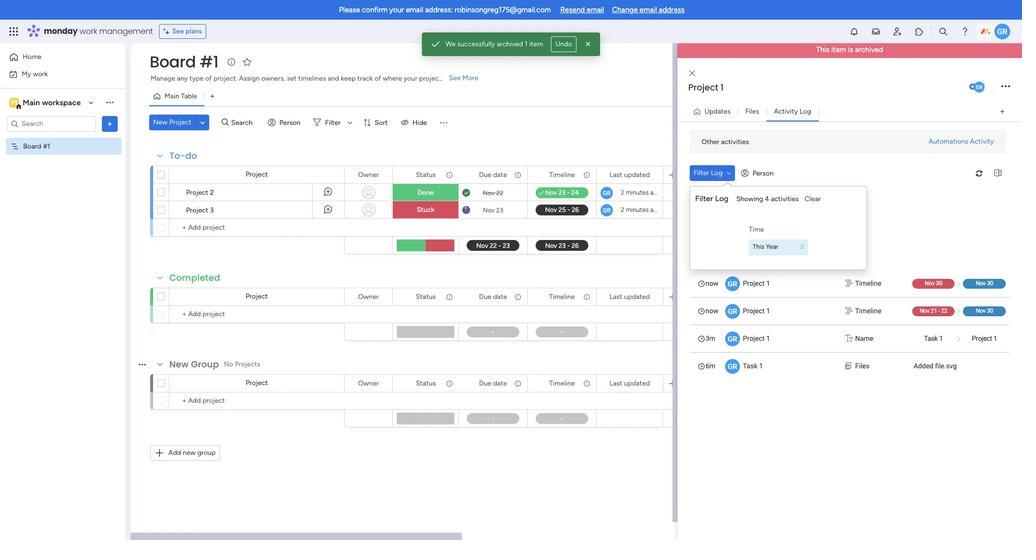 Task type: locate. For each thing, give the bounding box(es) containing it.
#1 up the 'type'
[[200, 51, 219, 73]]

0 horizontal spatial of
[[205, 74, 212, 83]]

person button right search field
[[264, 115, 307, 131]]

last updated for to-do
[[610, 171, 650, 179]]

main right workspace image
[[23, 98, 40, 107]]

now up '3m'
[[706, 307, 719, 315]]

dapulse timeline column image
[[846, 306, 853, 317]]

person up 4
[[753, 169, 774, 178]]

1 vertical spatial status field
[[414, 292, 439, 303]]

column information image
[[514, 171, 522, 179], [583, 171, 591, 179], [446, 293, 454, 301], [514, 293, 522, 301], [583, 293, 591, 301], [446, 380, 454, 388], [583, 380, 591, 388]]

project inside field
[[689, 81, 719, 93]]

New Group field
[[167, 359, 222, 371]]

files right updates
[[746, 107, 760, 116]]

2 vertical spatial updated
[[624, 380, 650, 388]]

0 vertical spatial person
[[280, 118, 301, 127]]

task down nov 21 - 22
[[925, 335, 938, 343]]

3 owner field from the top
[[356, 379, 382, 389]]

due
[[479, 171, 492, 179], [479, 293, 492, 301], [479, 380, 492, 388]]

4
[[765, 195, 770, 203]]

1 vertical spatial column information image
[[514, 380, 522, 388]]

archived
[[497, 40, 523, 48], [855, 45, 884, 54]]

updated for new group
[[624, 380, 650, 388]]

2 last updated field from the top
[[607, 292, 653, 303]]

+ Add project text field
[[174, 222, 310, 234], [174, 309, 310, 321]]

v2 done deadline image
[[463, 188, 470, 198]]

new inside new project button
[[153, 118, 168, 127]]

1 vertical spatial task
[[743, 363, 758, 370]]

0 vertical spatial last
[[610, 171, 623, 179]]

work
[[80, 26, 97, 37], [33, 70, 48, 78]]

1
[[525, 40, 528, 48], [721, 81, 724, 93], [767, 280, 771, 288], [767, 307, 771, 315], [767, 335, 771, 343], [940, 335, 943, 343], [994, 335, 998, 343], [760, 363, 763, 370]]

Board #1 field
[[147, 51, 221, 73]]

0 vertical spatial this
[[817, 45, 830, 54]]

2 vertical spatial status field
[[414, 379, 439, 389]]

1 vertical spatial 2 minutes ago
[[621, 206, 661, 214]]

0 vertical spatial activities
[[722, 138, 749, 146]]

workspace
[[42, 98, 81, 107]]

1 vertical spatial angle down image
[[727, 170, 731, 177]]

3 last from the top
[[610, 380, 623, 388]]

0 vertical spatial board
[[150, 51, 196, 73]]

date for new group
[[493, 380, 507, 388]]

close image
[[584, 39, 594, 49], [690, 70, 696, 77]]

2 ago from the top
[[651, 206, 661, 214]]

see more
[[449, 74, 479, 82]]

log down filter log button
[[715, 194, 729, 203]]

2 owner field from the top
[[356, 292, 382, 303]]

3 due date from the top
[[479, 380, 507, 388]]

of right track
[[375, 74, 381, 83]]

0 horizontal spatial new
[[153, 118, 168, 127]]

3 status field from the top
[[414, 379, 439, 389]]

1 vertical spatial owner
[[358, 293, 379, 301]]

manage
[[151, 74, 175, 83]]

list box containing now
[[690, 270, 1010, 380]]

new inside field
[[169, 359, 189, 371]]

2 vertical spatial date
[[493, 380, 507, 388]]

see left plans
[[172, 27, 184, 35]]

now right dapulse drag 2 icon
[[706, 280, 719, 288]]

1 status from the top
[[416, 171, 436, 179]]

1 last updated field from the top
[[607, 170, 653, 181]]

email for change email address
[[640, 5, 657, 14]]

2 2 minutes ago from the top
[[621, 206, 661, 214]]

2 due date from the top
[[479, 293, 507, 301]]

more
[[463, 74, 479, 82]]

1 vertical spatial timeline field
[[547, 292, 578, 303]]

filter inside popup button
[[325, 118, 341, 127]]

keep
[[341, 74, 356, 83]]

work right my
[[33, 70, 48, 78]]

Search in workspace field
[[21, 118, 82, 130]]

timeline for first timeline field from the top of the page
[[549, 171, 575, 179]]

and
[[328, 74, 339, 83]]

1 horizontal spatial work
[[80, 26, 97, 37]]

management
[[99, 26, 153, 37]]

email right resend
[[587, 5, 604, 14]]

21
[[931, 308, 938, 315]]

0 vertical spatial 2 minutes ago
[[621, 189, 661, 197]]

1 vertical spatial person button
[[737, 166, 780, 181]]

0 horizontal spatial task
[[743, 363, 758, 370]]

options image up add view image at the top right of the page
[[1002, 80, 1011, 94]]

email
[[406, 5, 423, 14], [587, 5, 604, 14], [640, 5, 657, 14]]

2 + add project text field from the top
[[174, 309, 310, 321]]

alert containing we successfully archived 1 item
[[422, 33, 601, 56]]

0 vertical spatial work
[[80, 26, 97, 37]]

updates
[[705, 107, 731, 116]]

Search field
[[229, 116, 258, 130]]

0 vertical spatial now
[[706, 280, 719, 288]]

now
[[706, 280, 719, 288], [706, 307, 719, 315]]

this year
[[753, 244, 779, 251]]

this for this item is archived
[[817, 45, 830, 54]]

log down project 1 field
[[800, 107, 812, 116]]

filter left "arrow down" icon
[[325, 118, 341, 127]]

1 vertical spatial owner field
[[356, 292, 382, 303]]

filter
[[325, 118, 341, 127], [694, 169, 710, 177], [696, 194, 714, 203]]

0 vertical spatial angle down image
[[200, 119, 205, 126]]

2 due from the top
[[479, 293, 492, 301]]

1 vertical spatial last updated field
[[607, 292, 653, 303]]

item left undo at top
[[530, 40, 543, 48]]

0 horizontal spatial archived
[[497, 40, 523, 48]]

1 vertical spatial task 1
[[743, 363, 763, 370]]

work for monday
[[80, 26, 97, 37]]

person
[[280, 118, 301, 127], [753, 169, 774, 178]]

22 up 23
[[496, 189, 504, 197]]

log
[[800, 107, 812, 116], [711, 169, 723, 177], [715, 194, 729, 203]]

1 of from the left
[[205, 74, 212, 83]]

1 vertical spatial activities
[[771, 195, 799, 203]]

status
[[416, 171, 436, 179], [416, 293, 436, 301], [416, 380, 436, 388]]

0 vertical spatial updated
[[624, 171, 650, 179]]

1 owner from the top
[[358, 171, 379, 179]]

0 vertical spatial activity
[[774, 107, 798, 116]]

new down main table button
[[153, 118, 168, 127]]

item left is
[[832, 45, 847, 54]]

Owner field
[[356, 170, 382, 181], [356, 292, 382, 303], [356, 379, 382, 389]]

completed
[[169, 272, 220, 284]]

6m
[[706, 363, 716, 370]]

2 vertical spatial timeline field
[[547, 379, 578, 389]]

assign
[[239, 74, 260, 83]]

nov
[[483, 189, 495, 197], [483, 207, 495, 214], [925, 280, 935, 287], [976, 280, 986, 287], [920, 308, 930, 315], [976, 308, 986, 315]]

please
[[339, 5, 360, 14]]

0 horizontal spatial board
[[23, 142, 41, 150]]

3 last updated field from the top
[[607, 379, 653, 389]]

angle down image
[[200, 119, 205, 126], [727, 170, 731, 177]]

options image down workspace options icon
[[105, 119, 115, 129]]

0 horizontal spatial activity
[[774, 107, 798, 116]]

add new group
[[168, 449, 216, 458]]

0 vertical spatial last updated
[[610, 171, 650, 179]]

2 due date field from the top
[[477, 292, 510, 303]]

0 horizontal spatial board #1
[[23, 142, 50, 150]]

email left address:
[[406, 5, 423, 14]]

1 horizontal spatial see
[[449, 74, 461, 82]]

2 vertical spatial due date field
[[477, 379, 510, 389]]

main for main workspace
[[23, 98, 40, 107]]

1 last from the top
[[610, 171, 623, 179]]

2 now from the top
[[706, 307, 719, 315]]

2 vertical spatial owner field
[[356, 379, 382, 389]]

owner field for to-do
[[356, 170, 382, 181]]

0 vertical spatial owner field
[[356, 170, 382, 181]]

1 vertical spatial close image
[[690, 70, 696, 77]]

3 updated from the top
[[624, 380, 650, 388]]

2 status from the top
[[416, 293, 436, 301]]

board #1 down search in workspace field
[[23, 142, 50, 150]]

address:
[[425, 5, 453, 14]]

board #1 up any
[[150, 51, 219, 73]]

timelines
[[298, 74, 326, 83]]

this left the year
[[753, 244, 765, 251]]

change email address link
[[612, 5, 685, 14]]

clear
[[805, 195, 821, 203]]

1 vertical spatial board #1
[[23, 142, 50, 150]]

invite members image
[[893, 27, 903, 36]]

22 right -
[[942, 308, 948, 315]]

3 due date field from the top
[[477, 379, 510, 389]]

activities right 4
[[771, 195, 799, 203]]

project
[[689, 81, 719, 93], [169, 118, 192, 127], [246, 170, 268, 179], [186, 189, 208, 197], [186, 206, 208, 215], [743, 280, 765, 288], [246, 293, 268, 301], [743, 307, 765, 315], [743, 335, 765, 343], [972, 335, 993, 343], [246, 379, 268, 388]]

home button
[[6, 49, 106, 65]]

owner for group
[[358, 380, 379, 388]]

work right monday
[[80, 26, 97, 37]]

1 vertical spatial due
[[479, 293, 492, 301]]

main inside button
[[165, 92, 179, 100]]

option
[[0, 137, 126, 139]]

your right the confirm
[[390, 5, 404, 14]]

due date for new group
[[479, 380, 507, 388]]

column information image
[[446, 171, 454, 179], [514, 380, 522, 388]]

year
[[766, 244, 779, 251]]

1 now from the top
[[706, 280, 719, 288]]

1 vertical spatial person
[[753, 169, 774, 178]]

2 email from the left
[[587, 5, 604, 14]]

task 1 right 6m
[[743, 363, 763, 370]]

due date field for new group
[[477, 379, 510, 389]]

files inside list box
[[856, 363, 870, 370]]

1 horizontal spatial item
[[832, 45, 847, 54]]

filter down filter log button
[[696, 194, 714, 203]]

1 vertical spatial last updated
[[610, 293, 650, 301]]

0 vertical spatial new
[[153, 118, 168, 127]]

1 status field from the top
[[414, 170, 439, 181]]

of right the 'type'
[[205, 74, 212, 83]]

1 due date field from the top
[[477, 170, 510, 181]]

0 horizontal spatial work
[[33, 70, 48, 78]]

this item is archived
[[817, 45, 884, 54]]

0 vertical spatial options image
[[1002, 80, 1011, 94]]

last updated for new group
[[610, 380, 650, 388]]

group
[[197, 449, 216, 458]]

close image right undo button
[[584, 39, 594, 49]]

1 last updated from the top
[[610, 171, 650, 179]]

new
[[153, 118, 168, 127], [169, 359, 189, 371]]

project
[[419, 74, 442, 83]]

board #1 inside list box
[[23, 142, 50, 150]]

main left table
[[165, 92, 179, 100]]

email right change
[[640, 5, 657, 14]]

this
[[817, 45, 830, 54], [753, 244, 765, 251]]

2
[[210, 189, 214, 197], [621, 189, 625, 197], [621, 206, 625, 214], [801, 244, 804, 251]]

new
[[183, 449, 196, 458]]

3 email from the left
[[640, 5, 657, 14]]

your
[[390, 5, 404, 14], [404, 74, 418, 83]]

menu image
[[439, 118, 449, 128]]

0 horizontal spatial main
[[23, 98, 40, 107]]

0 vertical spatial ago
[[651, 189, 661, 197]]

dapulse checkmark sign image
[[539, 188, 544, 199]]

minutes
[[626, 189, 649, 197], [626, 206, 649, 214]]

activities right "other"
[[722, 138, 749, 146]]

2 vertical spatial due
[[479, 380, 492, 388]]

1 vertical spatial this
[[753, 244, 765, 251]]

log down "other"
[[711, 169, 723, 177]]

0 vertical spatial close image
[[584, 39, 594, 49]]

files right v2 file column image
[[856, 363, 870, 370]]

1 inside project 1 field
[[721, 81, 724, 93]]

person button
[[264, 115, 307, 131], [737, 166, 780, 181]]

date
[[493, 171, 507, 179], [493, 293, 507, 301], [493, 380, 507, 388]]

workspace selection element
[[9, 97, 82, 110]]

0 vertical spatial see
[[172, 27, 184, 35]]

monday
[[44, 26, 78, 37]]

see plans
[[172, 27, 202, 35]]

project inside button
[[169, 118, 192, 127]]

3 due from the top
[[479, 380, 492, 388]]

1 horizontal spatial column information image
[[514, 380, 522, 388]]

Due date field
[[477, 170, 510, 181], [477, 292, 510, 303], [477, 379, 510, 389]]

1 vertical spatial updated
[[624, 293, 650, 301]]

other activities
[[702, 138, 749, 146]]

0 horizontal spatial files
[[746, 107, 760, 116]]

2 vertical spatial last updated field
[[607, 379, 653, 389]]

main inside workspace selection element
[[23, 98, 40, 107]]

new left 'group'
[[169, 359, 189, 371]]

nov 22
[[483, 189, 504, 197]]

0 vertical spatial due
[[479, 171, 492, 179]]

my work button
[[6, 66, 106, 82]]

board down search in workspace field
[[23, 142, 41, 150]]

1 email from the left
[[406, 5, 423, 14]]

updated
[[624, 171, 650, 179], [624, 293, 650, 301], [624, 380, 650, 388]]

main for main table
[[165, 92, 179, 100]]

dapulse drag 2 image
[[679, 281, 682, 292]]

0 horizontal spatial close image
[[584, 39, 594, 49]]

task right 6m
[[743, 363, 758, 370]]

options image
[[1002, 80, 1011, 94], [105, 119, 115, 129]]

3 status from the top
[[416, 380, 436, 388]]

project 1 for nov 30
[[743, 280, 771, 288]]

22
[[496, 189, 504, 197], [942, 308, 948, 315]]

0 vertical spatial task
[[925, 335, 938, 343]]

work for my
[[33, 70, 48, 78]]

#1 down search in workspace field
[[43, 142, 50, 150]]

1 vertical spatial options image
[[105, 119, 115, 129]]

task 1
[[925, 335, 943, 343], [743, 363, 763, 370]]

main
[[165, 92, 179, 100], [23, 98, 40, 107]]

see left more
[[449, 74, 461, 82]]

activity up refresh icon
[[971, 137, 994, 146]]

1 owner field from the top
[[356, 170, 382, 181]]

1 vertical spatial filter log
[[696, 194, 729, 203]]

0 vertical spatial date
[[493, 171, 507, 179]]

automations activity
[[929, 137, 994, 146]]

task 1 down nov 21 - 22
[[925, 335, 943, 343]]

30 for nov 30
[[987, 280, 994, 287]]

1 vertical spatial due date
[[479, 293, 507, 301]]

filter down "other"
[[694, 169, 710, 177]]

dapulse addbtn image
[[970, 83, 976, 90]]

1 inside alert
[[525, 40, 528, 48]]

3 timeline field from the top
[[547, 379, 578, 389]]

timeline for second timeline field from the bottom
[[549, 293, 575, 301]]

1 vertical spatial ago
[[651, 206, 661, 214]]

1 horizontal spatial new
[[169, 359, 189, 371]]

1 horizontal spatial person
[[753, 169, 774, 178]]

close image up updates button
[[690, 70, 696, 77]]

alert
[[422, 33, 601, 56]]

3 last updated from the top
[[610, 380, 650, 388]]

see inside button
[[172, 27, 184, 35]]

angle down image down other activities
[[727, 170, 731, 177]]

due date field for completed
[[477, 292, 510, 303]]

3 owner from the top
[[358, 380, 379, 388]]

Status field
[[414, 170, 439, 181], [414, 292, 439, 303], [414, 379, 439, 389]]

of
[[205, 74, 212, 83], [375, 74, 381, 83]]

angle down image left v2 search image
[[200, 119, 205, 126]]

1 vertical spatial log
[[711, 169, 723, 177]]

1 vertical spatial files
[[856, 363, 870, 370]]

0 horizontal spatial task 1
[[743, 363, 763, 370]]

activity right files button
[[774, 107, 798, 116]]

person button up showing
[[737, 166, 780, 181]]

archived right 'successfully'
[[497, 40, 523, 48]]

0 vertical spatial owner
[[358, 171, 379, 179]]

1 vertical spatial status
[[416, 293, 436, 301]]

filter log down "other"
[[694, 169, 723, 177]]

help image
[[961, 27, 970, 36]]

set
[[287, 74, 297, 83]]

work inside button
[[33, 70, 48, 78]]

Last updated field
[[607, 170, 653, 181], [607, 292, 653, 303], [607, 379, 653, 389]]

0 vertical spatial log
[[800, 107, 812, 116]]

board up any
[[150, 51, 196, 73]]

your right "where"
[[404, 74, 418, 83]]

0 vertical spatial #1
[[200, 51, 219, 73]]

dapulse timeline column image
[[846, 279, 853, 289]]

timeline
[[549, 171, 575, 179], [856, 280, 882, 288], [549, 293, 575, 301], [856, 307, 882, 315], [549, 380, 575, 388]]

type
[[190, 74, 204, 83]]

see more link
[[448, 73, 480, 83]]

project 1 inside field
[[689, 81, 724, 93]]

filter log down filter log button
[[696, 194, 729, 203]]

1 updated from the top
[[624, 171, 650, 179]]

1 horizontal spatial files
[[856, 363, 870, 370]]

1 vertical spatial filter
[[694, 169, 710, 177]]

0 vertical spatial filter
[[325, 118, 341, 127]]

0 horizontal spatial person button
[[264, 115, 307, 131]]

last updated field for new group
[[607, 379, 653, 389]]

2 date from the top
[[493, 293, 507, 301]]

0 vertical spatial minutes
[[626, 189, 649, 197]]

person left filter popup button
[[280, 118, 301, 127]]

activity inside button
[[774, 107, 798, 116]]

m
[[11, 98, 17, 107]]

due for completed
[[479, 293, 492, 301]]

group
[[191, 359, 219, 371]]

Timeline field
[[547, 170, 578, 181], [547, 292, 578, 303], [547, 379, 578, 389]]

1 timeline field from the top
[[547, 170, 578, 181]]

2 owner from the top
[[358, 293, 379, 301]]

1 due date from the top
[[479, 171, 507, 179]]

list box
[[690, 270, 1010, 380]]

0 horizontal spatial column information image
[[446, 171, 454, 179]]

1 horizontal spatial angle down image
[[727, 170, 731, 177]]

date for completed
[[493, 293, 507, 301]]

+ Add project text field
[[174, 396, 310, 407]]

workspace options image
[[105, 98, 115, 108]]

this left is
[[817, 45, 830, 54]]

1 vertical spatial last
[[610, 293, 623, 301]]

To-do field
[[167, 150, 200, 163]]

0 horizontal spatial email
[[406, 5, 423, 14]]

ago
[[651, 189, 661, 197], [651, 206, 661, 214]]

archived right is
[[855, 45, 884, 54]]

3 date from the top
[[493, 380, 507, 388]]

1 horizontal spatial this
[[817, 45, 830, 54]]

board #1 list box
[[0, 136, 126, 288]]

1 vertical spatial date
[[493, 293, 507, 301]]

due for new group
[[479, 380, 492, 388]]

1 vertical spatial now
[[706, 307, 719, 315]]

this for this year
[[753, 244, 765, 251]]

0 vertical spatial due date
[[479, 171, 507, 179]]

due date
[[479, 171, 507, 179], [479, 293, 507, 301], [479, 380, 507, 388]]



Task type: vqa. For each thing, say whether or not it's contained in the screenshot.
work management > New Workspace
no



Task type: describe. For each thing, give the bounding box(es) containing it.
new for new group
[[169, 359, 189, 371]]

1 horizontal spatial person button
[[737, 166, 780, 181]]

arrow down image
[[344, 117, 356, 129]]

1 ago from the top
[[651, 189, 661, 197]]

angle down image inside filter log button
[[727, 170, 731, 177]]

status field for do
[[414, 170, 439, 181]]

1 due from the top
[[479, 171, 492, 179]]

automations
[[929, 137, 969, 146]]

workspace image
[[9, 97, 19, 108]]

add view image
[[210, 93, 215, 100]]

undo
[[556, 40, 572, 48]]

clear button
[[801, 192, 825, 207]]

new for new project
[[153, 118, 168, 127]]

project 2
[[186, 189, 214, 197]]

resend
[[561, 5, 585, 14]]

last for group
[[610, 380, 623, 388]]

column information image for due date
[[514, 380, 522, 388]]

undo button
[[551, 36, 577, 52]]

filter inside button
[[694, 169, 710, 177]]

0 horizontal spatial options image
[[105, 119, 115, 129]]

change email address
[[612, 5, 685, 14]]

dapulse text column image
[[846, 334, 853, 344]]

export to excel image
[[991, 170, 1006, 177]]

add new group button
[[150, 446, 220, 462]]

2 minutes from the top
[[626, 206, 649, 214]]

filter log inside button
[[694, 169, 723, 177]]

done
[[418, 189, 434, 197]]

show board description image
[[225, 57, 237, 67]]

automations activity button
[[925, 134, 998, 150]]

add
[[168, 449, 181, 458]]

log inside button
[[800, 107, 812, 116]]

nov 30 for nov 30
[[976, 280, 994, 287]]

apps image
[[915, 27, 925, 36]]

time
[[749, 226, 764, 234]]

project 1 for nov 21 - 22
[[743, 307, 771, 315]]

my
[[22, 70, 31, 78]]

main table button
[[149, 89, 205, 104]]

main table
[[165, 92, 197, 100]]

activity log button
[[767, 104, 819, 120]]

2 of from the left
[[375, 74, 381, 83]]

greg robinson image
[[973, 81, 986, 93]]

2 status field from the top
[[414, 292, 439, 303]]

now for nov 30
[[706, 280, 719, 288]]

change
[[612, 5, 638, 14]]

1 horizontal spatial board #1
[[150, 51, 219, 73]]

owner field for new group
[[356, 379, 382, 389]]

board inside list box
[[23, 142, 41, 150]]

added
[[914, 363, 934, 370]]

-
[[939, 308, 940, 315]]

filter button
[[310, 115, 356, 131]]

filter log button
[[690, 166, 735, 181]]

track
[[358, 74, 373, 83]]

0 vertical spatial your
[[390, 5, 404, 14]]

we
[[446, 40, 456, 48]]

now for nov 21 - 22
[[706, 307, 719, 315]]

1 vertical spatial your
[[404, 74, 418, 83]]

sort button
[[359, 115, 394, 131]]

hide button
[[397, 115, 433, 131]]

project 3
[[186, 206, 214, 215]]

nov 23
[[483, 207, 504, 214]]

please confirm your email address: robinsongreg175@gmail.com
[[339, 5, 551, 14]]

inbox image
[[871, 27, 881, 36]]

nov 30 for nov 21 - 22
[[976, 308, 994, 315]]

v2 file column image
[[846, 362, 851, 372]]

see for see more
[[449, 74, 461, 82]]

0 horizontal spatial activities
[[722, 138, 749, 146]]

where
[[383, 74, 402, 83]]

1 horizontal spatial close image
[[690, 70, 696, 77]]

Project 1 field
[[686, 81, 968, 94]]

#1 inside list box
[[43, 142, 50, 150]]

3m
[[706, 335, 716, 343]]

1 horizontal spatial task 1
[[925, 335, 943, 343]]

due date for completed
[[479, 293, 507, 301]]

monday work management
[[44, 26, 153, 37]]

updated for to-do
[[624, 171, 650, 179]]

search everything image
[[939, 27, 949, 36]]

status for to-do
[[416, 171, 436, 179]]

robinsongreg175@gmail.com
[[455, 5, 551, 14]]

1 horizontal spatial #1
[[200, 51, 219, 73]]

timeline for 1st timeline field from the bottom of the page
[[549, 380, 575, 388]]

0 vertical spatial 22
[[496, 189, 504, 197]]

3
[[210, 206, 214, 215]]

owner for do
[[358, 171, 379, 179]]

my work
[[22, 70, 48, 78]]

2 vertical spatial log
[[715, 194, 729, 203]]

1 date from the top
[[493, 171, 507, 179]]

stuck
[[417, 206, 435, 214]]

last updated field for to-do
[[607, 170, 653, 181]]

to-do
[[169, 150, 197, 162]]

Completed field
[[167, 272, 223, 285]]

30 for nov 21 - 22
[[987, 308, 994, 315]]

files inside button
[[746, 107, 760, 116]]

showing 4 activities
[[737, 195, 799, 203]]

is
[[848, 45, 854, 54]]

do
[[185, 150, 197, 162]]

hide
[[413, 118, 427, 127]]

project 1 for task 1
[[743, 335, 771, 343]]

23
[[497, 207, 504, 214]]

last for do
[[610, 171, 623, 179]]

table
[[181, 92, 197, 100]]

refresh image
[[972, 170, 988, 177]]

1 horizontal spatial activities
[[771, 195, 799, 203]]

add to favorites image
[[242, 57, 252, 67]]

1 horizontal spatial archived
[[855, 45, 884, 54]]

2 timeline field from the top
[[547, 292, 578, 303]]

1 horizontal spatial task
[[925, 335, 938, 343]]

updates button
[[690, 104, 738, 120]]

new project
[[153, 118, 192, 127]]

column information image for status
[[446, 171, 454, 179]]

1 minutes from the top
[[626, 189, 649, 197]]

see for see plans
[[172, 27, 184, 35]]

confirm
[[362, 5, 388, 14]]

v2 search image
[[222, 117, 229, 128]]

2 last updated from the top
[[610, 293, 650, 301]]

file.svg
[[936, 363, 957, 370]]

see plans button
[[159, 24, 206, 39]]

files button
[[738, 104, 767, 120]]

showing
[[737, 195, 764, 203]]

1 2 minutes ago from the top
[[621, 189, 661, 197]]

successfully
[[457, 40, 495, 48]]

notifications image
[[850, 27, 860, 36]]

nov 21 - 22
[[920, 308, 948, 315]]

address
[[659, 5, 685, 14]]

status field for group
[[414, 379, 439, 389]]

added file.svg
[[914, 363, 957, 370]]

to-
[[169, 150, 185, 162]]

2 updated from the top
[[624, 293, 650, 301]]

1 + add project text field from the top
[[174, 222, 310, 234]]

2 last from the top
[[610, 293, 623, 301]]

select product image
[[9, 27, 19, 36]]

main workspace
[[23, 98, 81, 107]]

plans
[[186, 27, 202, 35]]

name
[[856, 335, 874, 343]]

home
[[23, 53, 41, 61]]

resend email link
[[561, 5, 604, 14]]

0 horizontal spatial angle down image
[[200, 119, 205, 126]]

email for resend email
[[587, 5, 604, 14]]

owners,
[[261, 74, 285, 83]]

resend email
[[561, 5, 604, 14]]

we successfully archived 1 item
[[446, 40, 543, 48]]

log inside button
[[711, 169, 723, 177]]

1 horizontal spatial board
[[150, 51, 196, 73]]

0 horizontal spatial item
[[530, 40, 543, 48]]

activity inside button
[[971, 137, 994, 146]]

1 horizontal spatial 22
[[942, 308, 948, 315]]

add view image
[[1001, 108, 1005, 116]]

other
[[702, 138, 720, 146]]

status for new group
[[416, 380, 436, 388]]

2 vertical spatial filter
[[696, 194, 714, 203]]

0 horizontal spatial person
[[280, 118, 301, 127]]

sort
[[375, 118, 388, 127]]

greg robinson image
[[995, 24, 1011, 39]]

stands.
[[443, 74, 465, 83]]

new project button
[[149, 115, 195, 131]]



